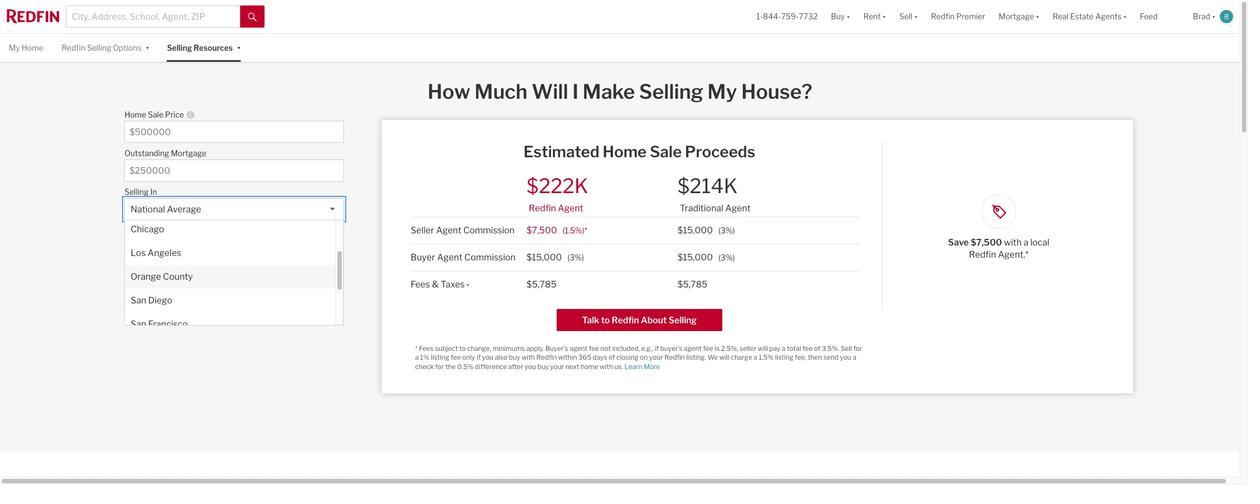 Task type: vqa. For each thing, say whether or not it's contained in the screenshot.
left your
yes



Task type: describe. For each thing, give the bounding box(es) containing it.
redfin down the "buyer's" on the bottom left
[[537, 354, 557, 362]]

is inside * fees subject to change, minimums apply. buyer's agent fee not included, e.g., if buyer's agent fee is 2.5%, seller will pay a total fee of 3.5%. sell for a 1% listing fee only if you also buy with redfin within 365 days of closing on your redfin listing. we will charge a 1.5% listing fee, then send you a check for the 0.5% difference after you buy your next home with us.
[[715, 345, 720, 353]]

the
[[446, 363, 456, 371]]

us.
[[615, 363, 624, 371]]

chicago
[[131, 225, 164, 235]]

2 agent from the left
[[684, 345, 702, 353]]

2 horizontal spatial you
[[841, 354, 852, 362]]

1 horizontal spatial if
[[655, 345, 659, 353]]

(3%) for $7,500
[[719, 226, 736, 235]]

redfin selling options link
[[62, 34, 141, 62]]

difference
[[475, 363, 507, 371]]

1 vertical spatial $7,500
[[971, 238, 1003, 248]]

home for estimated home sale proceeds
[[603, 143, 647, 162]]

1.5%
[[759, 354, 774, 362]]

* fees subject to change, minimums apply. buyer's agent fee not included, e.g., if buyer's agent fee is 2.5%, seller will pay a total fee of 3.5%. sell for a 1% listing fee only if you also buy with redfin within 365 days of closing on your redfin listing. we will charge a 1.5% listing fee, then send you a check for the 0.5% difference after you buy your next home with us.
[[415, 345, 863, 371]]

in
[[150, 187, 157, 197]]

agent right 'seller' in the top of the page
[[436, 225, 462, 236]]

fee up we
[[704, 345, 714, 353]]

county
[[163, 272, 193, 283]]

0 horizontal spatial if
[[477, 354, 481, 362]]

san diego
[[131, 296, 172, 306]]

mortgage ▾ button
[[999, 0, 1040, 33]]

on
[[640, 354, 648, 362]]

los angeles
[[131, 248, 181, 259]]

0 horizontal spatial of
[[609, 354, 616, 362]]

sell ▾ button
[[893, 0, 925, 33]]

house?
[[742, 80, 813, 104]]

2.5%,
[[722, 345, 739, 353]]

about
[[641, 315, 667, 326]]

rent
[[864, 12, 881, 21]]

real estate agents ▾ link
[[1053, 0, 1128, 33]]

home
[[581, 363, 599, 371]]

change,
[[467, 345, 492, 353]]

a left 1%
[[415, 354, 419, 362]]

next
[[566, 363, 580, 371]]

resources
[[194, 43, 233, 53]]

national average
[[131, 205, 201, 215]]

check
[[415, 363, 434, 371]]

▾ left real
[[1037, 12, 1040, 21]]

buyer agent commission
[[411, 252, 516, 263]]

759-
[[782, 12, 799, 21]]

▾ right agents
[[1124, 12, 1128, 21]]

orange county
[[131, 272, 193, 283]]

$15,000 for $7,500
[[678, 225, 714, 236]]

with a local redfin agent.*
[[970, 238, 1050, 260]]

1 $5,785 from the left
[[527, 280, 557, 290]]

redfin premier
[[932, 12, 986, 21]]

only
[[463, 354, 476, 362]]

seller agent commission
[[411, 225, 515, 236]]

selling inside the selling in element
[[125, 187, 149, 197]]

talk
[[582, 315, 600, 326]]

rent ▾ button
[[857, 0, 893, 33]]

agents
[[1096, 12, 1122, 21]]

selling inside redfin selling options ▾
[[87, 43, 111, 53]]

to inside * fees subject to change, minimums apply. buyer's agent fee not included, e.g., if buyer's agent fee is 2.5%, seller will pay a total fee of 3.5%. sell for a 1% listing fee only if you also buy with redfin within 365 days of closing on your redfin listing. we will charge a 1.5% listing fee, then send you a check for the 0.5% difference after you buy your next home with us.
[[460, 345, 466, 353]]

selling inside talk to redfin about selling button
[[669, 315, 697, 326]]

estimated
[[524, 143, 600, 162]]

mortgage inside dropdown button
[[999, 12, 1035, 21]]

to inside this calculator is not intended to replace a professional estimate
[[249, 279, 258, 289]]

intended
[[211, 279, 247, 289]]

professional
[[125, 291, 175, 301]]

* inside $7,500 (1.5%) *
[[585, 226, 588, 235]]

buyer's
[[546, 345, 569, 353]]

844-
[[764, 12, 782, 21]]

redfin inside redfin selling options ▾
[[62, 43, 85, 53]]

much
[[475, 80, 528, 104]]

how much will i make selling my house?
[[428, 80, 813, 104]]

redfin inside with a local redfin agent.*
[[970, 250, 997, 260]]

rent ▾ button
[[864, 0, 887, 33]]

0 vertical spatial buy
[[509, 354, 521, 362]]

0 vertical spatial fees
[[411, 280, 430, 290]]

▾ right rent
[[883, 12, 887, 21]]

buy ▾
[[832, 12, 851, 21]]

3.5%.
[[822, 345, 840, 353]]

1 horizontal spatial you
[[525, 363, 536, 371]]

my home link
[[9, 34, 43, 62]]

1%
[[420, 354, 430, 362]]

to inside talk to redfin about selling button
[[602, 315, 610, 326]]

more
[[644, 363, 661, 371]]

sell ▾
[[900, 12, 918, 21]]

save
[[949, 238, 970, 248]]

talk to redfin about selling button
[[557, 309, 723, 331]]

save $7,500
[[949, 238, 1005, 248]]

my home
[[9, 43, 43, 53]]

▾ right the brad
[[1213, 12, 1216, 21]]

this
[[125, 279, 142, 289]]

los
[[131, 248, 146, 259]]

calculator
[[144, 279, 185, 289]]

sell inside * fees subject to change, minimums apply. buyer's agent fee not included, e.g., if buyer's agent fee is 2.5%, seller will pay a total fee of 3.5%. sell for a 1% listing fee only if you also buy with redfin within 365 days of closing on your redfin listing. we will charge a 1.5% listing fee, then send you a check for the 0.5% difference after you buy your next home with us.
[[841, 345, 853, 353]]

fees inside * fees subject to change, minimums apply. buyer's agent fee not included, e.g., if buyer's agent fee is 2.5%, seller will pay a total fee of 3.5%. sell for a 1% listing fee only if you also buy with redfin within 365 days of closing on your redfin listing. we will charge a 1.5% listing fee, then send you a check for the 0.5% difference after you buy your next home with us.
[[419, 345, 434, 353]]

2 $5,785 from the left
[[678, 280, 708, 290]]

price
[[165, 110, 184, 120]]

will
[[532, 80, 569, 104]]

outstanding mortgage
[[125, 149, 207, 158]]

$214k traditional agent
[[678, 174, 751, 214]]

1 horizontal spatial buy
[[538, 363, 549, 371]]

redfin inside $222k redfin agent
[[529, 203, 556, 214]]

1 listing from the left
[[431, 354, 450, 362]]

buy ▾ button
[[832, 0, 851, 33]]

$222k redfin agent
[[527, 174, 589, 214]]

$15,000 (3%) for $15,000
[[678, 252, 736, 263]]

▾ inside redfin selling options ▾
[[146, 42, 149, 52]]

(3%) for $15,000
[[719, 253, 736, 262]]

$15,000 for $15,000
[[678, 252, 714, 263]]

1-
[[757, 12, 764, 21]]

outstanding mortgage element
[[125, 143, 339, 160]]

dialog containing chicago
[[125, 218, 344, 337]]

selling in element
[[125, 182, 339, 199]]

charge
[[731, 354, 753, 362]]

selling in
[[125, 187, 157, 197]]

commission for seller agent commission
[[464, 225, 515, 236]]

also
[[495, 354, 508, 362]]

after
[[509, 363, 524, 371]]

san for san diego
[[131, 296, 146, 306]]

a inside with a local redfin agent.*
[[1024, 238, 1029, 248]]



Task type: locate. For each thing, give the bounding box(es) containing it.
1-844-759-7732 link
[[757, 12, 818, 21]]

to left the replace
[[249, 279, 258, 289]]

* down $222k redfin agent
[[585, 226, 588, 235]]

of
[[815, 345, 821, 353], [609, 354, 616, 362]]

real estate agents ▾
[[1053, 12, 1128, 21]]

2 horizontal spatial home
[[603, 143, 647, 162]]

0 vertical spatial for
[[854, 345, 863, 353]]

1 horizontal spatial is
[[715, 345, 720, 353]]

$15,000
[[678, 225, 714, 236], [527, 252, 562, 263], [678, 252, 714, 263]]

1 horizontal spatial not
[[601, 345, 611, 353]]

1 horizontal spatial *
[[585, 226, 588, 235]]

0 horizontal spatial with
[[522, 354, 535, 362]]

buy down the apply.
[[538, 363, 549, 371]]

agent right buyer at the bottom left of the page
[[437, 252, 463, 263]]

0 vertical spatial san
[[131, 296, 146, 306]]

learn more link
[[625, 363, 661, 371]]

a
[[1024, 238, 1029, 248], [292, 279, 297, 289], [782, 345, 786, 353], [415, 354, 419, 362], [754, 354, 758, 362], [853, 354, 857, 362]]

redfin down save $7,500
[[970, 250, 997, 260]]

1 vertical spatial buy
[[538, 363, 549, 371]]

1 horizontal spatial will
[[758, 345, 768, 353]]

san for san francisco
[[131, 320, 146, 330]]

with up agent.*
[[1005, 238, 1022, 248]]

is up estimate
[[187, 279, 193, 289]]

agent inside $214k traditional agent
[[726, 203, 751, 214]]

real
[[1053, 12, 1069, 21]]

listing down subject
[[431, 354, 450, 362]]

buy ▾ button
[[825, 0, 857, 33]]

0 horizontal spatial to
[[249, 279, 258, 289]]

1 vertical spatial fees
[[419, 345, 434, 353]]

a left 'local'
[[1024, 238, 1029, 248]]

0 horizontal spatial sell
[[841, 345, 853, 353]]

0 vertical spatial is
[[187, 279, 193, 289]]

sell
[[900, 12, 913, 21], [841, 345, 853, 353]]

agent
[[570, 345, 588, 353], [684, 345, 702, 353]]

pay
[[770, 345, 781, 353]]

▾ right resources
[[237, 42, 241, 52]]

agent right traditional
[[726, 203, 751, 214]]

0 horizontal spatial my
[[9, 43, 20, 53]]

1 horizontal spatial $7,500
[[971, 238, 1003, 248]]

sale
[[148, 110, 164, 120], [650, 143, 682, 162]]

this calculator is not intended to replace a professional estimate
[[125, 279, 297, 301]]

feed
[[1141, 12, 1159, 21]]

1 san from the top
[[131, 296, 146, 306]]

agent up (1.5%)
[[558, 203, 584, 214]]

0.5%
[[458, 363, 474, 371]]

outstanding
[[125, 149, 169, 158]]

feed button
[[1134, 0, 1187, 33]]

0 vertical spatial with
[[1005, 238, 1022, 248]]

0 horizontal spatial $7,500
[[527, 225, 557, 236]]

▾
[[847, 12, 851, 21], [883, 12, 887, 21], [915, 12, 918, 21], [1037, 12, 1040, 21], [1124, 12, 1128, 21], [1213, 12, 1216, 21], [146, 42, 149, 52], [237, 42, 241, 52]]

0 horizontal spatial *
[[415, 345, 418, 353]]

sale left price
[[148, 110, 164, 120]]

commission down "seller agent commission"
[[465, 252, 516, 263]]

for
[[854, 345, 863, 353], [436, 363, 444, 371]]

0 vertical spatial home
[[22, 43, 43, 53]]

0 vertical spatial my
[[9, 43, 20, 53]]

orange
[[131, 272, 161, 283]]

estate
[[1071, 12, 1095, 21]]

0 vertical spatial sale
[[148, 110, 164, 120]]

send
[[824, 354, 839, 362]]

with down days at the left of the page
[[600, 363, 613, 371]]

0 horizontal spatial mortgage
[[171, 149, 207, 158]]

a right pay
[[782, 345, 786, 353]]

a right the replace
[[292, 279, 297, 289]]

2 vertical spatial to
[[460, 345, 466, 353]]

1 horizontal spatial sell
[[900, 12, 913, 21]]

redfin up "included,"
[[612, 315, 640, 326]]

0 vertical spatial if
[[655, 345, 659, 353]]

2 vertical spatial home
[[603, 143, 647, 162]]

listing down pay
[[776, 354, 794, 362]]

1 horizontal spatial my
[[708, 80, 738, 104]]

will up 1.5%
[[758, 345, 768, 353]]

0 vertical spatial to
[[249, 279, 258, 289]]

san francisco
[[131, 320, 188, 330]]

1 horizontal spatial of
[[815, 345, 821, 353]]

listing.
[[687, 354, 707, 362]]

1 horizontal spatial to
[[460, 345, 466, 353]]

you up difference
[[482, 354, 494, 362]]

1 vertical spatial home
[[125, 110, 146, 120]]

commission up buyer agent commission
[[464, 225, 515, 236]]

not inside * fees subject to change, minimums apply. buyer's agent fee not included, e.g., if buyer's agent fee is 2.5%, seller will pay a total fee of 3.5%. sell for a 1% listing fee only if you also buy with redfin within 365 days of closing on your redfin listing. we will charge a 1.5% listing fee, then send you a check for the 0.5% difference after you buy your next home with us.
[[601, 345, 611, 353]]

1 vertical spatial sale
[[650, 143, 682, 162]]

0 horizontal spatial buy
[[509, 354, 521, 362]]

learn more
[[625, 363, 661, 371]]

1 agent from the left
[[570, 345, 588, 353]]

buy
[[832, 12, 846, 21]]

* up check
[[415, 345, 418, 353]]

1 vertical spatial of
[[609, 354, 616, 362]]

sell right 3.5%.
[[841, 345, 853, 353]]

estimate
[[177, 291, 214, 301]]

$5,785
[[527, 280, 557, 290], [678, 280, 708, 290]]

2 horizontal spatial with
[[1005, 238, 1022, 248]]

is up we
[[715, 345, 720, 353]]

1 horizontal spatial listing
[[776, 354, 794, 362]]

redfin down the buyer's
[[665, 354, 685, 362]]

1 horizontal spatial $5,785
[[678, 280, 708, 290]]

dialog
[[125, 218, 344, 337]]

within
[[559, 354, 577, 362]]

0 horizontal spatial not
[[195, 279, 209, 289]]

mortgage
[[999, 12, 1035, 21], [171, 149, 207, 158]]

is inside this calculator is not intended to replace a professional estimate
[[187, 279, 193, 289]]

0 horizontal spatial home
[[22, 43, 43, 53]]

1 horizontal spatial for
[[854, 345, 863, 353]]

▾ inside selling resources ▾
[[237, 42, 241, 52]]

submit search image
[[248, 13, 257, 21]]

real estate agents ▾ button
[[1047, 0, 1134, 33]]

2 vertical spatial with
[[600, 363, 613, 371]]

1 vertical spatial is
[[715, 345, 720, 353]]

agent up listing. in the bottom of the page
[[684, 345, 702, 353]]

redfin up $7,500 (1.5%) *
[[529, 203, 556, 214]]

not up days at the left of the page
[[601, 345, 611, 353]]

2 listing from the left
[[776, 354, 794, 362]]

$7,500 (1.5%) *
[[527, 225, 588, 236]]

$7,500 left (1.5%)
[[527, 225, 557, 236]]

your down within
[[551, 363, 565, 371]]

1 vertical spatial will
[[720, 354, 730, 362]]

buyer's
[[661, 345, 683, 353]]

Outstanding Mortgage text field
[[130, 166, 339, 176]]

1 horizontal spatial with
[[600, 363, 613, 371]]

0 vertical spatial mortgage
[[999, 12, 1035, 21]]

fee
[[589, 345, 599, 353], [704, 345, 714, 353], [803, 345, 813, 353], [451, 354, 461, 362]]

0 vertical spatial not
[[195, 279, 209, 289]]

options
[[113, 43, 141, 53]]

closing
[[617, 354, 639, 362]]

fee up the
[[451, 354, 461, 362]]

you
[[482, 354, 494, 362], [841, 354, 852, 362], [525, 363, 536, 371]]

a left 1.5%
[[754, 354, 758, 362]]

fees left &
[[411, 280, 430, 290]]

1 vertical spatial for
[[436, 363, 444, 371]]

of up then
[[815, 345, 821, 353]]

2 san from the top
[[131, 320, 146, 330]]

agent up 365
[[570, 345, 588, 353]]

learn
[[625, 363, 643, 371]]

1 vertical spatial *
[[415, 345, 418, 353]]

mortgage ▾ button
[[993, 0, 1047, 33]]

0 horizontal spatial for
[[436, 363, 444, 371]]

you right send
[[841, 354, 852, 362]]

0 horizontal spatial will
[[720, 354, 730, 362]]

City, Address, School, Agent, ZIP search field
[[66, 6, 240, 28]]

0 horizontal spatial agent
[[570, 345, 588, 353]]

for right 3.5%.
[[854, 345, 863, 353]]

0 horizontal spatial is
[[187, 279, 193, 289]]

0 horizontal spatial you
[[482, 354, 494, 362]]

1 vertical spatial san
[[131, 320, 146, 330]]

redfin left premier
[[932, 12, 955, 21]]

will down 2.5%, at the bottom right of the page
[[720, 354, 730, 362]]

mortgage down price
[[171, 149, 207, 158]]

e.g.,
[[642, 345, 654, 353]]

▾ right the buy
[[847, 12, 851, 21]]

1 vertical spatial with
[[522, 354, 535, 362]]

1 horizontal spatial home
[[125, 110, 146, 120]]

fees up 1%
[[419, 345, 434, 353]]

0 vertical spatial *
[[585, 226, 588, 235]]

0 horizontal spatial your
[[551, 363, 565, 371]]

redfin premier button
[[925, 0, 993, 33]]

buy up after
[[509, 354, 521, 362]]

sell inside sell ▾ dropdown button
[[900, 12, 913, 21]]

1 vertical spatial if
[[477, 354, 481, 362]]

buy
[[509, 354, 521, 362], [538, 363, 549, 371]]

make
[[583, 80, 635, 104]]

average
[[167, 205, 201, 215]]

rent ▾
[[864, 12, 887, 21]]

i
[[573, 80, 579, 104]]

traditional
[[680, 203, 724, 214]]

1 vertical spatial not
[[601, 345, 611, 353]]

with inside with a local redfin agent.*
[[1005, 238, 1022, 248]]

you right after
[[525, 363, 536, 371]]

your
[[650, 354, 663, 362], [551, 363, 565, 371]]

0 vertical spatial sell
[[900, 12, 913, 21]]

1 vertical spatial to
[[602, 315, 610, 326]]

not inside this calculator is not intended to replace a professional estimate
[[195, 279, 209, 289]]

san down san diego
[[131, 320, 146, 330]]

with down the apply.
[[522, 354, 535, 362]]

mortgage left real
[[999, 12, 1035, 21]]

commission for buyer agent commission
[[465, 252, 516, 263]]

fees & taxes
[[411, 280, 465, 290]]

local
[[1031, 238, 1050, 248]]

commission
[[464, 225, 515, 236], [465, 252, 516, 263]]

user photo image
[[1221, 10, 1234, 23]]

redfin
[[932, 12, 955, 21], [62, 43, 85, 53], [529, 203, 556, 214], [970, 250, 997, 260], [612, 315, 640, 326], [537, 354, 557, 362], [665, 354, 685, 362]]

selling resources link
[[167, 34, 233, 62]]

1 vertical spatial mortgage
[[171, 149, 207, 158]]

1 horizontal spatial agent
[[684, 345, 702, 353]]

talk to redfin about selling
[[582, 315, 697, 326]]

1 vertical spatial my
[[708, 80, 738, 104]]

0 vertical spatial $7,500
[[527, 225, 557, 236]]

subject
[[435, 345, 458, 353]]

redfin right my home
[[62, 43, 85, 53]]

seller
[[740, 345, 757, 353]]

angeles
[[148, 248, 181, 259]]

2 horizontal spatial to
[[602, 315, 610, 326]]

0 vertical spatial of
[[815, 345, 821, 353]]

home
[[22, 43, 43, 53], [125, 110, 146, 120], [603, 143, 647, 162]]

if down change,
[[477, 354, 481, 362]]

0 vertical spatial will
[[758, 345, 768, 353]]

1 vertical spatial sell
[[841, 345, 853, 353]]

how
[[428, 80, 471, 104]]

▾ right the options
[[146, 42, 149, 52]]

a inside this calculator is not intended to replace a professional estimate
[[292, 279, 297, 289]]

agent.*
[[999, 250, 1029, 260]]

1 horizontal spatial sale
[[650, 143, 682, 162]]

0 vertical spatial your
[[650, 354, 663, 362]]

seller
[[411, 225, 435, 236]]

fee up fee,
[[803, 345, 813, 353]]

(3%)
[[719, 226, 736, 235], [568, 253, 584, 262], [719, 253, 736, 262]]

will
[[758, 345, 768, 353], [720, 354, 730, 362]]

san down this
[[131, 296, 146, 306]]

* inside * fees subject to change, minimums apply. buyer's agent fee not included, e.g., if buyer's agent fee is 2.5%, seller will pay a total fee of 3.5%. sell for a 1% listing fee only if you also buy with redfin within 365 days of closing on your redfin listing. we will charge a 1.5% listing fee, then send you a check for the 0.5% difference after you buy your next home with us.
[[415, 345, 418, 353]]

$15,000 (3%) for $7,500
[[678, 225, 736, 236]]

$214k
[[678, 174, 738, 199]]

$7,500 right save
[[971, 238, 1003, 248]]

sale up $214k
[[650, 143, 682, 162]]

diego
[[148, 296, 172, 306]]

a right send
[[853, 354, 857, 362]]

proceeds
[[685, 143, 756, 162]]

1 vertical spatial your
[[551, 363, 565, 371]]

1 vertical spatial commission
[[465, 252, 516, 263]]

redfin selling options ▾
[[62, 42, 149, 53]]

if
[[655, 345, 659, 353], [477, 354, 481, 362]]

to up only
[[460, 345, 466, 353]]

365
[[579, 354, 592, 362]]

1 horizontal spatial your
[[650, 354, 663, 362]]

Home Sale Price text field
[[130, 127, 339, 138]]

▾ right rent ▾
[[915, 12, 918, 21]]

selling inside selling resources ▾
[[167, 43, 192, 53]]

1 horizontal spatial mortgage
[[999, 12, 1035, 21]]

0 vertical spatial commission
[[464, 225, 515, 236]]

is
[[187, 279, 193, 289], [715, 345, 720, 353]]

agent inside $222k redfin agent
[[558, 203, 584, 214]]

fee up days at the left of the page
[[589, 345, 599, 353]]

days
[[593, 354, 608, 362]]

listing
[[431, 354, 450, 362], [776, 354, 794, 362]]

taxes
[[441, 280, 465, 290]]

national
[[131, 205, 165, 215]]

sell right rent ▾
[[900, 12, 913, 21]]

of up us.
[[609, 354, 616, 362]]

total
[[787, 345, 802, 353]]

0 horizontal spatial $5,785
[[527, 280, 557, 290]]

if right e.g.,
[[655, 345, 659, 353]]

home for my home
[[22, 43, 43, 53]]

to right talk
[[602, 315, 610, 326]]

list box
[[125, 199, 344, 337]]

premier
[[957, 12, 986, 21]]

0 horizontal spatial listing
[[431, 354, 450, 362]]

for left the
[[436, 363, 444, 371]]

0 horizontal spatial sale
[[148, 110, 164, 120]]

your up "more" at bottom right
[[650, 354, 663, 362]]

list box containing national average
[[125, 199, 344, 337]]

not up estimate
[[195, 279, 209, 289]]



